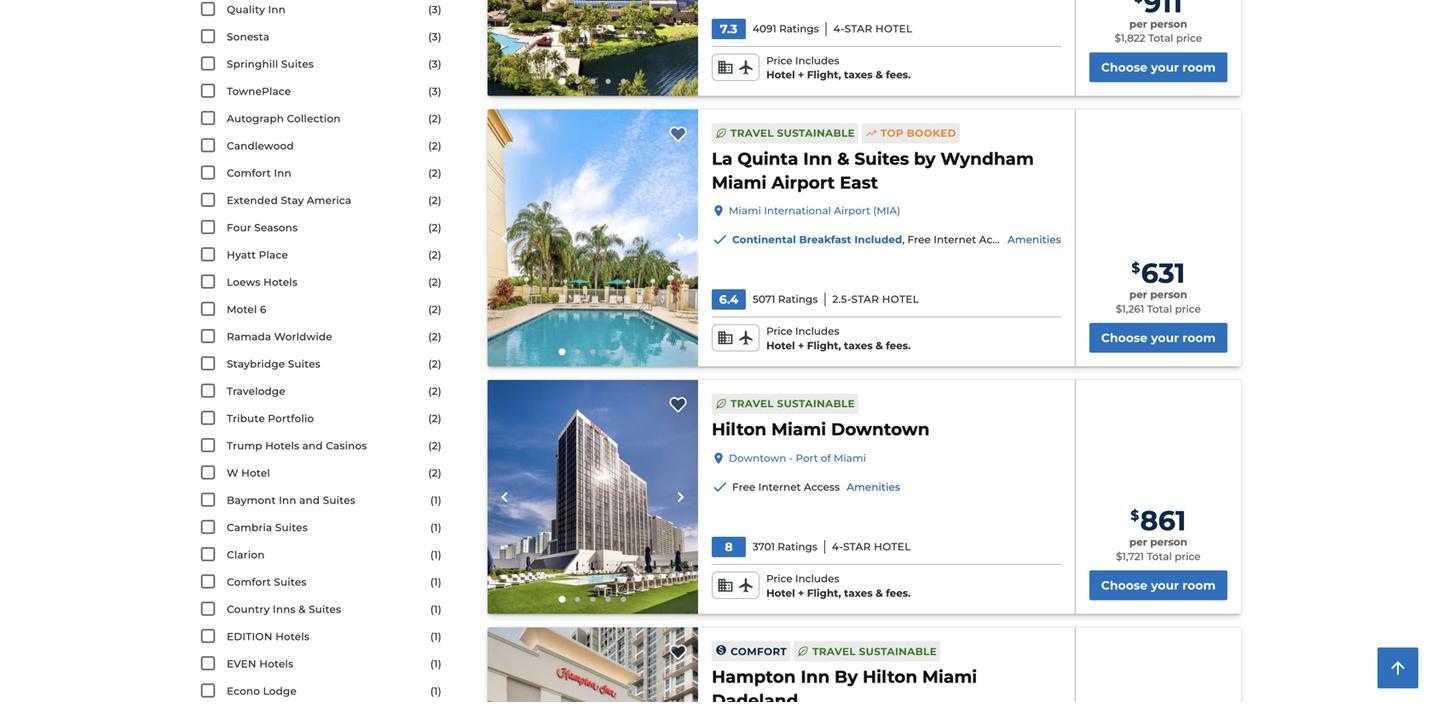 Task type: vqa. For each thing, say whether or not it's contained in the screenshot.
the Times to the top
no



Task type: locate. For each thing, give the bounding box(es) containing it.
1 vertical spatial travel sustainable
[[731, 398, 855, 410]]

choose
[[1101, 60, 1148, 75], [1101, 331, 1148, 345], [1101, 579, 1148, 593]]

total inside $ 631 per person $1,261 total price
[[1147, 303, 1172, 315]]

0 vertical spatial and
[[302, 440, 323, 452]]

2 vertical spatial choose your room
[[1101, 579, 1216, 593]]

choose your room button down per person $1,822 total price
[[1089, 52, 1228, 82]]

price for 861
[[1175, 551, 1201, 563]]

0 vertical spatial go to image #3 image
[[590, 79, 595, 84]]

(1) for baymont inn and suites
[[430, 494, 442, 507]]

1 vertical spatial ratings
[[778, 293, 818, 306]]

hilton right "by"
[[863, 667, 917, 688]]

0 vertical spatial go to image #2 image
[[575, 79, 580, 84]]

2 person from the top
[[1150, 289, 1187, 301]]

1 fees. from the top
[[886, 69, 911, 81]]

3 photo carousel region from the top
[[488, 380, 698, 614]]

1 go to image #2 image from the top
[[575, 79, 580, 84]]

flight, for 861
[[807, 587, 841, 600]]

14 (2) from the top
[[428, 467, 442, 480]]

person inside $ 861 per person $1,721 total price
[[1150, 536, 1187, 549]]

travel sustainable up quinta
[[731, 127, 855, 140]]

2 vertical spatial go to image #1 image
[[559, 597, 566, 603]]

12 (2) from the top
[[428, 413, 442, 425]]

2 includes from the top
[[795, 325, 839, 338]]

go to image #5 image for 861
[[621, 597, 626, 602]]

price down 861 in the bottom of the page
[[1175, 551, 1201, 563]]

your down per person $1,822 total price
[[1151, 60, 1179, 75]]

included
[[854, 234, 902, 246]]

3 per from the top
[[1129, 536, 1147, 549]]

choose your room button for person
[[1089, 52, 1228, 82]]

go to image #3 image for 631
[[590, 350, 595, 355]]

travel up "by"
[[813, 646, 856, 658]]

5071 ratings
[[753, 293, 818, 306]]

includes down 2.5-
[[795, 325, 839, 338]]

+
[[798, 69, 804, 81], [798, 340, 804, 352], [798, 587, 804, 600]]

go to image #3 image
[[590, 79, 595, 84], [590, 350, 595, 355], [590, 597, 595, 602]]

fees.
[[886, 69, 911, 81], [886, 340, 911, 352], [886, 587, 911, 600]]

(1) for econo lodge
[[430, 685, 442, 698]]

includes for 631
[[795, 325, 839, 338]]

inn right the quality
[[268, 3, 286, 16]]

hotels down portfolio
[[265, 440, 299, 452]]

room down per person $1,822 total price
[[1183, 60, 1216, 75]]

travel for 631
[[731, 127, 774, 140]]

2 vertical spatial go to image #2 image
[[575, 597, 580, 602]]

1 (3) from the top
[[428, 3, 442, 16]]

per inside $ 861 per person $1,721 total price
[[1129, 536, 1147, 549]]

go to image #5 image
[[621, 79, 626, 84], [621, 350, 626, 355], [621, 597, 626, 602]]

0 vertical spatial sustainable
[[777, 127, 855, 140]]

price inside $ 631 per person $1,261 total price
[[1175, 303, 1201, 315]]

2 vertical spatial person
[[1150, 536, 1187, 549]]

11 (2) from the top
[[428, 385, 442, 398]]

3 price includes hotel + flight, taxes & fees. from the top
[[766, 573, 911, 600]]

1 vertical spatial room
[[1183, 331, 1216, 345]]

+ down 3701 ratings
[[798, 587, 804, 600]]

1 choose your room button from the top
[[1089, 52, 1228, 82]]

2 (3) from the top
[[428, 31, 442, 43]]

free internet access amenities
[[732, 481, 900, 494]]

choose your room for person
[[1101, 60, 1216, 75]]

2 vertical spatial price
[[1175, 551, 1201, 563]]

parking
[[1047, 234, 1088, 246]]

1 vertical spatial go to image #4 image
[[606, 350, 611, 355]]

flight, down 3701 ratings
[[807, 587, 841, 600]]

per for 631
[[1129, 289, 1147, 301]]

2 + from the top
[[798, 340, 804, 352]]

inn
[[268, 3, 286, 16], [803, 148, 832, 169], [274, 167, 292, 179], [279, 494, 296, 507], [801, 667, 830, 688]]

hotels for even
[[259, 658, 294, 670]]

1 vertical spatial price
[[766, 325, 793, 338]]

and up "cambria suites"
[[299, 494, 320, 507]]

ratings right '3701'
[[778, 541, 817, 553]]

casinos
[[326, 440, 367, 452]]

2 go to image #5 image from the top
[[621, 350, 626, 355]]

1 vertical spatial your
[[1151, 331, 1179, 345]]

total right $1,822
[[1148, 32, 1173, 45]]

edition hotels
[[227, 631, 310, 643]]

2 vertical spatial ratings
[[778, 541, 817, 553]]

6
[[260, 303, 266, 316]]

2 (2) from the top
[[428, 140, 442, 152]]

ratings right 4091
[[779, 23, 819, 35]]

5 (2) from the top
[[428, 222, 442, 234]]

2 pool view image from the top
[[488, 380, 698, 614]]

miami inside hampton inn by hilton miami dadeland
[[922, 667, 977, 688]]

hampton inn by hilton miami dadeland
[[712, 667, 977, 702]]

0 vertical spatial taxes
[[844, 69, 873, 81]]

2 go to image #3 image from the top
[[590, 350, 595, 355]]

price down 4091 ratings
[[766, 55, 793, 67]]

your down $ 631 per person $1,261 total price
[[1151, 331, 1179, 345]]

2 your from the top
[[1151, 331, 1179, 345]]

comfort up extended
[[227, 167, 271, 179]]

price inside per person $1,822 total price
[[1176, 32, 1202, 45]]

0 vertical spatial go to image #4 image
[[606, 79, 611, 84]]

includes down 3701 ratings
[[795, 573, 839, 585]]

$ left 861 in the bottom of the page
[[1131, 507, 1139, 524]]

2 choose your room from the top
[[1101, 331, 1216, 345]]

travel sustainable for 631
[[731, 127, 855, 140]]

star right 4091 ratings
[[845, 23, 873, 35]]

0 horizontal spatial free
[[732, 481, 756, 494]]

1 vertical spatial total
[[1147, 303, 1172, 315]]

choose your room button down $1,721
[[1089, 571, 1228, 601]]

travel up downtown - port of miami
[[731, 398, 774, 410]]

four seasons
[[227, 222, 298, 234]]

0 vertical spatial +
[[798, 69, 804, 81]]

2 taxes from the top
[[844, 340, 873, 352]]

7 (2) from the top
[[428, 276, 442, 289]]

-
[[789, 452, 793, 465]]

2.5-star hotel
[[832, 293, 919, 306]]

0 vertical spatial downtown
[[831, 419, 930, 440]]

hotels for loews
[[263, 276, 298, 289]]

$ left 631
[[1132, 260, 1140, 276]]

price
[[766, 55, 793, 67], [766, 325, 793, 338], [766, 573, 793, 585]]

sustainable
[[777, 127, 855, 140], [777, 398, 855, 410], [859, 646, 937, 658]]

choose down $1,822
[[1101, 60, 1148, 75]]

3 price from the top
[[766, 573, 793, 585]]

motel
[[227, 303, 257, 316]]

0 horizontal spatial downtown
[[729, 452, 786, 465]]

2 vertical spatial price
[[766, 573, 793, 585]]

0 vertical spatial travel
[[731, 127, 774, 140]]

inn for baymont inn and suites
[[279, 494, 296, 507]]

travel
[[731, 127, 774, 140], [731, 398, 774, 410], [813, 646, 856, 658]]

+ down 4091 ratings
[[798, 69, 804, 81]]

continental breakfast included , free internet access, free parking
[[732, 234, 1088, 246]]

2 vertical spatial price includes hotel + flight, taxes & fees.
[[766, 573, 911, 600]]

total for 861
[[1147, 551, 1172, 563]]

4 (3) from the top
[[428, 85, 442, 98]]

1 vertical spatial price
[[1175, 303, 1201, 315]]

candlewood
[[227, 140, 294, 152]]

hotels for trump
[[265, 440, 299, 452]]

2 (1) from the top
[[430, 522, 442, 534]]

price includes hotel + flight, taxes & fees. down 3701 ratings
[[766, 573, 911, 600]]

0 vertical spatial person
[[1150, 18, 1187, 30]]

9 (2) from the top
[[428, 331, 442, 343]]

w hotel
[[227, 467, 270, 480]]

1 vertical spatial includes
[[795, 325, 839, 338]]

1 includes from the top
[[795, 55, 839, 67]]

(2)
[[428, 113, 442, 125], [428, 140, 442, 152], [428, 167, 442, 179], [428, 194, 442, 207], [428, 222, 442, 234], [428, 249, 442, 261], [428, 276, 442, 289], [428, 303, 442, 316], [428, 331, 442, 343], [428, 358, 442, 370], [428, 385, 442, 398], [428, 413, 442, 425], [428, 440, 442, 452], [428, 467, 442, 480]]

miami inside la quinta inn & suites by wyndham miami airport east
[[712, 172, 767, 193]]

and for suites
[[299, 494, 320, 507]]

suites down the top
[[854, 148, 909, 169]]

2 room from the top
[[1183, 331, 1216, 345]]

3 (2) from the top
[[428, 167, 442, 179]]

3 go to image #3 image from the top
[[590, 597, 595, 602]]

0 vertical spatial your
[[1151, 60, 1179, 75]]

(2) for hyatt place
[[428, 249, 442, 261]]

1 (1) from the top
[[430, 494, 442, 507]]

star for 861
[[843, 541, 871, 553]]

ratings for 861
[[778, 541, 817, 553]]

international
[[764, 205, 831, 217]]

1 vertical spatial price includes hotel + flight, taxes & fees.
[[766, 325, 911, 352]]

1 (2) from the top
[[428, 113, 442, 125]]

2 go to image #4 image from the top
[[606, 350, 611, 355]]

3 go to image #2 image from the top
[[575, 597, 580, 602]]

portfolio
[[268, 413, 314, 425]]

room for 861
[[1183, 579, 1216, 593]]

photo carousel region
[[488, 0, 698, 96], [488, 110, 698, 367], [488, 380, 698, 614], [488, 628, 698, 702]]

suites
[[281, 58, 314, 70], [854, 148, 909, 169], [288, 358, 321, 370], [323, 494, 355, 507], [275, 522, 308, 534], [274, 576, 307, 589], [309, 604, 341, 616]]

(2) for trump hotels and casinos
[[428, 440, 442, 452]]

0 vertical spatial choose your room
[[1101, 60, 1216, 75]]

econo lodge
[[227, 685, 297, 698]]

hotels down place in the top of the page
[[263, 276, 298, 289]]

$ for 631
[[1132, 260, 1140, 276]]

hilton up downtown - port of miami
[[712, 419, 767, 440]]

choose down $1,261
[[1101, 331, 1148, 345]]

1 go to image #4 image from the top
[[606, 79, 611, 84]]

$ inside $ 861 per person $1,721 total price
[[1131, 507, 1139, 524]]

of
[[821, 452, 831, 465]]

inn right quinta
[[803, 148, 832, 169]]

ratings right 5071 at the top right
[[778, 293, 818, 306]]

total right $1,261
[[1147, 303, 1172, 315]]

4-star hotel
[[833, 23, 913, 35], [832, 541, 911, 553]]

choose down $1,721
[[1101, 579, 1148, 593]]

0 horizontal spatial hilton
[[712, 419, 767, 440]]

suites up inns
[[274, 576, 307, 589]]

4- right 4091 ratings
[[833, 23, 845, 35]]

internet down the -
[[758, 481, 801, 494]]

per inside per person $1,822 total price
[[1129, 18, 1147, 30]]

inn up extended stay america
[[274, 167, 292, 179]]

2 choose from the top
[[1101, 331, 1148, 345]]

1 vertical spatial 4-
[[832, 541, 843, 553]]

0 vertical spatial comfort
[[227, 167, 271, 179]]

towneplace
[[227, 85, 291, 98]]

per inside $ 631 per person $1,261 total price
[[1129, 289, 1147, 301]]

1 photo carousel region from the top
[[488, 0, 698, 96]]

3 go to image #4 image from the top
[[606, 597, 611, 602]]

total inside $ 861 per person $1,721 total price
[[1147, 551, 1172, 563]]

2 vertical spatial taxes
[[844, 587, 873, 600]]

0 vertical spatial fees.
[[886, 69, 911, 81]]

1 vertical spatial flight,
[[807, 340, 841, 352]]

staybridge suites
[[227, 358, 321, 370]]

2 vertical spatial your
[[1151, 579, 1179, 593]]

pool view image
[[488, 110, 698, 367], [488, 380, 698, 614]]

star right 3701 ratings
[[843, 541, 871, 553]]

price includes hotel + flight, taxes & fees. down 2.5-
[[766, 325, 911, 352]]

3 (3) from the top
[[428, 58, 442, 70]]

0 vertical spatial $
[[1132, 260, 1140, 276]]

2 vertical spatial choose
[[1101, 579, 1148, 593]]

1 vertical spatial amenities
[[847, 481, 900, 494]]

2 vertical spatial includes
[[795, 573, 839, 585]]

taxes for 861
[[844, 587, 873, 600]]

room down $ 631 per person $1,261 total price
[[1183, 331, 1216, 345]]

2 vertical spatial choose your room button
[[1089, 571, 1228, 601]]

clarion
[[227, 549, 265, 561]]

go to image #2 image
[[575, 79, 580, 84], [575, 350, 580, 355], [575, 597, 580, 602]]

3 go to image #1 image from the top
[[559, 597, 566, 603]]

3 + from the top
[[798, 587, 804, 600]]

1 vertical spatial +
[[798, 340, 804, 352]]

0 vertical spatial internet
[[934, 234, 976, 246]]

1 horizontal spatial internet
[[934, 234, 976, 246]]

even hotels
[[227, 658, 294, 670]]

2 flight, from the top
[[807, 340, 841, 352]]

2 vertical spatial +
[[798, 587, 804, 600]]

0 vertical spatial airport
[[772, 172, 835, 193]]

2 go to image #1 image from the top
[[559, 349, 566, 356]]

downtown left the -
[[729, 452, 786, 465]]

your down $ 861 per person $1,721 total price
[[1151, 579, 1179, 593]]

free down downtown - port of miami
[[732, 481, 756, 494]]

comfort up country
[[227, 576, 271, 589]]

4 (2) from the top
[[428, 194, 442, 207]]

2 fees. from the top
[[886, 340, 911, 352]]

choose your room down $1,261
[[1101, 331, 1216, 345]]

travel sustainable up hilton miami downtown
[[731, 398, 855, 410]]

0 vertical spatial pool view image
[[488, 110, 698, 367]]

3 includes from the top
[[795, 573, 839, 585]]

10 (2) from the top
[[428, 358, 442, 370]]

comfort for comfort suites
[[227, 576, 271, 589]]

hotels up lodge
[[259, 658, 294, 670]]

&
[[876, 69, 883, 81], [837, 148, 850, 169], [876, 340, 883, 352], [876, 587, 883, 600], [299, 604, 306, 616]]

airport up international
[[772, 172, 835, 193]]

price down 631
[[1175, 303, 1201, 315]]

1 vertical spatial go to image #2 image
[[575, 350, 580, 355]]

inn inside hampton inn by hilton miami dadeland
[[801, 667, 830, 688]]

travel sustainable for 861
[[731, 398, 855, 410]]

$ inside $ 631 per person $1,261 total price
[[1132, 260, 1140, 276]]

1 vertical spatial star
[[851, 293, 879, 306]]

2 vertical spatial sustainable
[[859, 646, 937, 658]]

price inside $ 861 per person $1,721 total price
[[1175, 551, 1201, 563]]

airport down "east"
[[834, 205, 870, 217]]

2 price includes hotel + flight, taxes & fees. from the top
[[766, 325, 911, 352]]

2 vertical spatial travel
[[813, 646, 856, 658]]

travel for 861
[[731, 398, 774, 410]]

comfort suites
[[227, 576, 307, 589]]

price right $1,822
[[1176, 32, 1202, 45]]

2 vertical spatial room
[[1183, 579, 1216, 593]]

sustainable up hilton miami downtown
[[777, 398, 855, 410]]

3 choose your room button from the top
[[1089, 571, 1228, 601]]

total
[[1148, 32, 1173, 45], [1147, 303, 1172, 315], [1147, 551, 1172, 563]]

price down 3701 ratings
[[766, 573, 793, 585]]

free right access,
[[1020, 234, 1044, 246]]

& inside la quinta inn & suites by wyndham miami airport east
[[837, 148, 850, 169]]

travel sustainable up hampton inn by hilton miami dadeland element
[[813, 646, 937, 658]]

0 horizontal spatial amenities
[[847, 481, 900, 494]]

2 vertical spatial go to image #3 image
[[590, 597, 595, 602]]

7.3
[[720, 22, 737, 36]]

1 price includes hotel + flight, taxes & fees. from the top
[[766, 55, 911, 81]]

1 room from the top
[[1183, 60, 1216, 75]]

0 vertical spatial choose
[[1101, 60, 1148, 75]]

photo carousel region for hilton miami downtown
[[488, 380, 698, 614]]

3 person from the top
[[1150, 536, 1187, 549]]

go to image #2 image for 861
[[575, 597, 580, 602]]

choose for 861
[[1101, 579, 1148, 593]]

2 price from the top
[[766, 325, 793, 338]]

extended stay america
[[227, 194, 352, 207]]

choose your room down $1,721
[[1101, 579, 1216, 593]]

per up $1,721
[[1129, 536, 1147, 549]]

price
[[1176, 32, 1202, 45], [1175, 303, 1201, 315], [1175, 551, 1201, 563]]

2 go to image #2 image from the top
[[575, 350, 580, 355]]

8 (1) from the top
[[430, 685, 442, 698]]

and left casinos
[[302, 440, 323, 452]]

1 vertical spatial 4-star hotel
[[832, 541, 911, 553]]

1 vertical spatial fees.
[[886, 340, 911, 352]]

4 photo carousel region from the top
[[488, 628, 698, 702]]

per
[[1129, 18, 1147, 30], [1129, 289, 1147, 301], [1129, 536, 1147, 549]]

3 go to image #5 image from the top
[[621, 597, 626, 602]]

go to image #1 image
[[559, 78, 566, 85], [559, 349, 566, 356], [559, 597, 566, 603]]

0 vertical spatial 4-star hotel
[[833, 23, 913, 35]]

ratings for 631
[[778, 293, 818, 306]]

(2) for travelodge
[[428, 385, 442, 398]]

& for 7.3
[[876, 69, 883, 81]]

travel sustainable
[[731, 127, 855, 140], [731, 398, 855, 410], [813, 646, 937, 658]]

hilton inside hampton inn by hilton miami dadeland
[[863, 667, 917, 688]]

total for 631
[[1147, 303, 1172, 315]]

7 (1) from the top
[[430, 658, 442, 670]]

go to image #5 image for 631
[[621, 350, 626, 355]]

person inside $ 631 per person $1,261 total price
[[1150, 289, 1187, 301]]

0 vertical spatial includes
[[795, 55, 839, 67]]

go to image #4 image
[[606, 79, 611, 84], [606, 350, 611, 355], [606, 597, 611, 602]]

1 price from the top
[[766, 55, 793, 67]]

suites down worldwide
[[288, 358, 321, 370]]

suites down baymont inn and suites
[[275, 522, 308, 534]]

1 person from the top
[[1150, 18, 1187, 30]]

top booked
[[881, 127, 956, 140]]

price for 631
[[766, 325, 793, 338]]

inn for comfort inn
[[274, 167, 292, 179]]

springhill suites
[[227, 58, 314, 70]]

worldwide
[[274, 331, 332, 343]]

$1,822
[[1115, 32, 1146, 45]]

includes down 4091 ratings
[[795, 55, 839, 67]]

3 (1) from the top
[[430, 549, 442, 561]]

comfort up hampton
[[731, 646, 787, 658]]

3 room from the top
[[1183, 579, 1216, 593]]

4- right 3701 ratings
[[832, 541, 843, 553]]

3 taxes from the top
[[844, 587, 873, 600]]

4- for 7.3
[[833, 23, 845, 35]]

1 vertical spatial taxes
[[844, 340, 873, 352]]

inn for hampton inn by hilton miami dadeland
[[801, 667, 830, 688]]

amenities
[[1008, 234, 1061, 246], [847, 481, 900, 494]]

0 vertical spatial flight,
[[807, 69, 841, 81]]

3 your from the top
[[1151, 579, 1179, 593]]

6 (2) from the top
[[428, 249, 442, 261]]

(2) for motel 6
[[428, 303, 442, 316]]

4-
[[833, 23, 845, 35], [832, 541, 843, 553]]

internet left access,
[[934, 234, 976, 246]]

6 (1) from the top
[[430, 631, 442, 643]]

1 pool view image from the top
[[488, 110, 698, 367]]

choose your room button down $1,261
[[1089, 323, 1228, 353]]

1 go to image #5 image from the top
[[621, 79, 626, 84]]

1 vertical spatial person
[[1150, 289, 1187, 301]]

sustainable up quinta
[[777, 127, 855, 140]]

0 vertical spatial ratings
[[779, 23, 819, 35]]

1 vertical spatial go to image #1 image
[[559, 349, 566, 356]]

hyatt
[[227, 249, 256, 261]]

downtown up access
[[831, 419, 930, 440]]

2 vertical spatial go to image #4 image
[[606, 597, 611, 602]]

choose your room button for 861
[[1089, 571, 1228, 601]]

1 vertical spatial choose your room
[[1101, 331, 1216, 345]]

2 choose your room button from the top
[[1089, 323, 1228, 353]]

0 horizontal spatial internet
[[758, 481, 801, 494]]

13 (2) from the top
[[428, 440, 442, 452]]

sustainable up hampton inn by hilton miami dadeland element
[[859, 646, 937, 658]]

total inside per person $1,822 total price
[[1148, 32, 1173, 45]]

$
[[1132, 260, 1140, 276], [1131, 507, 1139, 524]]

person for 631
[[1150, 289, 1187, 301]]

(2) for loews hotels
[[428, 276, 442, 289]]

inn left "by"
[[801, 667, 830, 688]]

1 vertical spatial and
[[299, 494, 320, 507]]

star down included
[[851, 293, 879, 306]]

& for 8
[[876, 587, 883, 600]]

1 choose your room from the top
[[1101, 60, 1216, 75]]

5 (1) from the top
[[430, 604, 442, 616]]

(1) for even hotels
[[430, 658, 442, 670]]

price includes hotel + flight, taxes & fees. down 4091 ratings
[[766, 55, 911, 81]]

includes
[[795, 55, 839, 67], [795, 325, 839, 338], [795, 573, 839, 585]]

and for casinos
[[302, 440, 323, 452]]

3 flight, from the top
[[807, 587, 841, 600]]

2 vertical spatial travel sustainable
[[813, 646, 937, 658]]

3701 ratings
[[753, 541, 817, 553]]

0 vertical spatial go to image #5 image
[[621, 79, 626, 84]]

and
[[302, 440, 323, 452], [299, 494, 320, 507]]

flight, down 4091 ratings
[[807, 69, 841, 81]]

2 vertical spatial per
[[1129, 536, 1147, 549]]

inn up "cambria suites"
[[279, 494, 296, 507]]

per up $1,261
[[1129, 289, 1147, 301]]

fees. for 861
[[886, 587, 911, 600]]

0 vertical spatial go to image #1 image
[[559, 78, 566, 85]]

2 per from the top
[[1129, 289, 1147, 301]]

1 choose from the top
[[1101, 60, 1148, 75]]

0 vertical spatial amenities
[[1008, 234, 1061, 246]]

4 (1) from the top
[[430, 576, 442, 589]]

comfort
[[227, 167, 271, 179], [227, 576, 271, 589], [731, 646, 787, 658]]

3 choose your room from the top
[[1101, 579, 1216, 593]]

price includes hotel + flight, taxes & fees. for 861
[[766, 573, 911, 600]]

total right $1,721
[[1147, 551, 1172, 563]]

price down 5071 ratings
[[766, 325, 793, 338]]

per up $1,822
[[1129, 18, 1147, 30]]

flight,
[[807, 69, 841, 81], [807, 340, 841, 352], [807, 587, 841, 600]]

go to image #4 image for 631
[[606, 350, 611, 355]]

free right ,
[[908, 234, 931, 246]]

(3)
[[428, 3, 442, 16], [428, 31, 442, 43], [428, 58, 442, 70], [428, 85, 442, 98]]

2 vertical spatial total
[[1147, 551, 1172, 563]]

2 vertical spatial flight,
[[807, 587, 841, 600]]

0 vertical spatial price
[[1176, 32, 1202, 45]]

1 vertical spatial go to image #3 image
[[590, 350, 595, 355]]

1 vertical spatial choose
[[1101, 331, 1148, 345]]

2 vertical spatial star
[[843, 541, 871, 553]]

choose your room down per person $1,822 total price
[[1101, 60, 1216, 75]]

your
[[1151, 60, 1179, 75], [1151, 331, 1179, 345], [1151, 579, 1179, 593]]

+ down 5071 ratings
[[798, 340, 804, 352]]

2 photo carousel region from the top
[[488, 110, 698, 367]]

extended
[[227, 194, 278, 207]]

0 vertical spatial travel sustainable
[[731, 127, 855, 140]]

0 vertical spatial price
[[766, 55, 793, 67]]

(1) for cambria suites
[[430, 522, 442, 534]]

hotels down inns
[[275, 631, 310, 643]]

miami
[[712, 172, 767, 193], [729, 205, 761, 217], [771, 419, 826, 440], [834, 452, 866, 465], [922, 667, 977, 688]]

travel up quinta
[[731, 127, 774, 140]]

0 vertical spatial choose your room button
[[1089, 52, 1228, 82]]

8 (2) from the top
[[428, 303, 442, 316]]

hilton
[[712, 419, 767, 440], [863, 667, 917, 688]]

quality
[[227, 3, 265, 16]]

1 vertical spatial hilton
[[863, 667, 917, 688]]

3 fees. from the top
[[886, 587, 911, 600]]

room down $ 861 per person $1,721 total price
[[1183, 579, 1216, 593]]

2 vertical spatial fees.
[[886, 587, 911, 600]]

0 vertical spatial per
[[1129, 18, 1147, 30]]

price includes hotel + flight, taxes & fees.
[[766, 55, 911, 81], [766, 325, 911, 352], [766, 573, 911, 600]]

3 choose from the top
[[1101, 579, 1148, 593]]

1 vertical spatial choose your room button
[[1089, 323, 1228, 353]]

0 vertical spatial total
[[1148, 32, 1173, 45]]

(1)
[[430, 494, 442, 507], [430, 522, 442, 534], [430, 549, 442, 561], [430, 576, 442, 589], [430, 604, 442, 616], [430, 631, 442, 643], [430, 658, 442, 670], [430, 685, 442, 698]]

taxes
[[844, 69, 873, 81], [844, 340, 873, 352], [844, 587, 873, 600]]

price for 631
[[1175, 303, 1201, 315]]

$ for 861
[[1131, 507, 1139, 524]]

america
[[307, 194, 352, 207]]

room
[[1183, 60, 1216, 75], [1183, 331, 1216, 345], [1183, 579, 1216, 593]]

(2) for tribute portfolio
[[428, 413, 442, 425]]

1 your from the top
[[1151, 60, 1179, 75]]

1 go to image #1 image from the top
[[559, 78, 566, 85]]

flight, down 2.5-
[[807, 340, 841, 352]]

baymont inn and suites
[[227, 494, 355, 507]]

hotel
[[876, 23, 913, 35], [766, 69, 795, 81], [882, 293, 919, 306], [766, 340, 795, 352], [241, 467, 270, 480], [874, 541, 911, 553], [766, 587, 795, 600]]

1 per from the top
[[1129, 18, 1147, 30]]

room for 631
[[1183, 331, 1216, 345]]

breakfast
[[799, 234, 851, 246]]

1 taxes from the top
[[844, 69, 873, 81]]



Task type: describe. For each thing, give the bounding box(es) containing it.
go to image #1 image for 861
[[559, 597, 566, 603]]

(1) for comfort suites
[[430, 576, 442, 589]]

flight, for 631
[[807, 340, 841, 352]]

stay
[[281, 194, 304, 207]]

hampton
[[712, 667, 796, 688]]

sonesta
[[227, 31, 270, 43]]

(3) for springhill suites
[[428, 58, 442, 70]]

631
[[1141, 257, 1185, 290]]

trump
[[227, 440, 262, 452]]

+ for 861
[[798, 587, 804, 600]]

quinta
[[738, 148, 798, 169]]

choose your room for 631
[[1101, 331, 1216, 345]]

sustainable for 631
[[777, 127, 855, 140]]

1 flight, from the top
[[807, 69, 841, 81]]

go to image #2 image for 631
[[575, 350, 580, 355]]

1 vertical spatial downtown
[[729, 452, 786, 465]]

photo carousel region for comfort
[[488, 628, 698, 702]]

$1,721
[[1116, 551, 1144, 563]]

port
[[796, 452, 818, 465]]

$ 631 per person $1,261 total price
[[1116, 257, 1201, 315]]

staybridge
[[227, 358, 285, 370]]

(2) for comfort inn
[[428, 167, 442, 179]]

place
[[259, 249, 288, 261]]

per for 861
[[1129, 536, 1147, 549]]

country inns & suites
[[227, 604, 341, 616]]

(3) for sonesta
[[428, 31, 442, 43]]

person for 861
[[1150, 536, 1187, 549]]

1 vertical spatial internet
[[758, 481, 801, 494]]

econo
[[227, 685, 260, 698]]

choose your room button for 631
[[1089, 323, 1228, 353]]

seasons
[[254, 222, 298, 234]]

2.5-
[[832, 293, 851, 306]]

tribute
[[227, 413, 265, 425]]

3701
[[753, 541, 775, 553]]

861
[[1140, 504, 1186, 538]]

cambria suites
[[227, 522, 308, 534]]

(2) for four seasons
[[428, 222, 442, 234]]

la quinta inn & suites by wyndham miami airport east element
[[712, 147, 1061, 194]]

downtown - port of miami
[[729, 452, 866, 465]]

dadeland
[[712, 691, 798, 702]]

(1) for country inns & suites
[[430, 604, 442, 616]]

miami international airport (mia)
[[729, 205, 901, 217]]

comfort for comfort inn
[[227, 167, 271, 179]]

motel 6
[[227, 303, 266, 316]]

hotels for edition
[[275, 631, 310, 643]]

trump hotels and casinos
[[227, 440, 367, 452]]

cambria
[[227, 522, 272, 534]]

suites right the springhill
[[281, 58, 314, 70]]

by
[[835, 667, 858, 688]]

8
[[725, 540, 733, 555]]

wyndham
[[940, 148, 1034, 169]]

your for person
[[1151, 60, 1179, 75]]

$ 861 per person $1,721 total price
[[1116, 504, 1201, 563]]

choose for 631
[[1101, 331, 1148, 345]]

(mia)
[[873, 205, 901, 217]]

& for 6.4
[[876, 340, 883, 352]]

choose your room for 861
[[1101, 579, 1216, 593]]

(3) for quality inn
[[428, 3, 442, 16]]

la
[[712, 148, 733, 169]]

your for 631
[[1151, 331, 1179, 345]]

(2) for staybridge suites
[[428, 358, 442, 370]]

(1) for edition hotels
[[430, 631, 442, 643]]

autograph collection
[[227, 113, 341, 125]]

hilton miami downtown element
[[712, 418, 930, 442]]

(2) for w hotel
[[428, 467, 442, 480]]

autograph
[[227, 113, 284, 125]]

collection
[[287, 113, 341, 125]]

booked
[[907, 127, 956, 140]]

fees. for 631
[[886, 340, 911, 352]]

$1,261
[[1116, 303, 1144, 315]]

loews
[[227, 276, 261, 289]]

1 vertical spatial airport
[[834, 205, 870, 217]]

country
[[227, 604, 270, 616]]

sustainable for 861
[[777, 398, 855, 410]]

lodge
[[263, 685, 297, 698]]

1 go to image #3 image from the top
[[590, 79, 595, 84]]

hampton inn by hilton miami dadeland element
[[712, 666, 1061, 702]]

(2) for ramada worldwide
[[428, 331, 442, 343]]

price for 861
[[766, 573, 793, 585]]

(1) for clarion
[[430, 549, 442, 561]]

choose for person
[[1101, 60, 1148, 75]]

4-star hotel for 7.3
[[833, 23, 913, 35]]

includes for 861
[[795, 573, 839, 585]]

suites inside la quinta inn & suites by wyndham miami airport east
[[854, 148, 909, 169]]

pool view image for 861
[[488, 380, 698, 614]]

edition
[[227, 631, 272, 643]]

w
[[227, 467, 238, 480]]

springhill
[[227, 58, 278, 70]]

inn inside la quinta inn & suites by wyndham miami airport east
[[803, 148, 832, 169]]

suites down casinos
[[323, 494, 355, 507]]

person inside per person $1,822 total price
[[1150, 18, 1187, 30]]

6.4
[[719, 292, 738, 307]]

continental
[[732, 234, 796, 246]]

inn for quality inn
[[268, 3, 286, 16]]

ramada worldwide
[[227, 331, 332, 343]]

your for 861
[[1151, 579, 1179, 593]]

go to image #1 image for 631
[[559, 349, 566, 356]]

la quinta inn & suites by wyndham miami airport east
[[712, 148, 1034, 193]]

+ for 631
[[798, 340, 804, 352]]

2 vertical spatial comfort
[[731, 646, 787, 658]]

tribute portfolio
[[227, 413, 314, 425]]

even
[[227, 658, 256, 670]]

0 vertical spatial hilton
[[712, 419, 767, 440]]

(2) for autograph collection
[[428, 113, 442, 125]]

4- for 8
[[832, 541, 843, 553]]

1 horizontal spatial downtown
[[831, 419, 930, 440]]

(2) for candlewood
[[428, 140, 442, 152]]

comfort inn
[[227, 167, 292, 179]]

access
[[804, 481, 840, 494]]

2 horizontal spatial free
[[1020, 234, 1044, 246]]

1 horizontal spatial free
[[908, 234, 931, 246]]

(3) for towneplace
[[428, 85, 442, 98]]

,
[[902, 234, 905, 246]]

4-star hotel for 8
[[832, 541, 911, 553]]

by
[[914, 148, 936, 169]]

ramada
[[227, 331, 271, 343]]

0 vertical spatial star
[[845, 23, 873, 35]]

price includes hotel + flight, taxes & fees. for 631
[[766, 325, 911, 352]]

pool view image for 631
[[488, 110, 698, 367]]

star for 631
[[851, 293, 879, 306]]

photo carousel region for la quinta inn & suites by wyndham miami airport east
[[488, 110, 698, 367]]

5071
[[753, 293, 775, 306]]

per person $1,822 total price
[[1115, 18, 1202, 45]]

4091 ratings
[[753, 23, 819, 35]]

quality inn
[[227, 3, 286, 16]]

baymont
[[227, 494, 276, 507]]

go to image #3 image for 861
[[590, 597, 595, 602]]

1 horizontal spatial amenities
[[1008, 234, 1061, 246]]

go to image #4 image for 861
[[606, 597, 611, 602]]

(2) for extended stay america
[[428, 194, 442, 207]]

hilton miami downtown
[[712, 419, 930, 440]]

loews hotels
[[227, 276, 298, 289]]

inns
[[273, 604, 296, 616]]

four
[[227, 222, 251, 234]]

access,
[[979, 234, 1018, 246]]

room for person
[[1183, 60, 1216, 75]]

airport inside la quinta inn & suites by wyndham miami airport east
[[772, 172, 835, 193]]

east
[[840, 172, 878, 193]]

top
[[881, 127, 904, 140]]

1 + from the top
[[798, 69, 804, 81]]

suites right inns
[[309, 604, 341, 616]]

taxes for 631
[[844, 340, 873, 352]]



